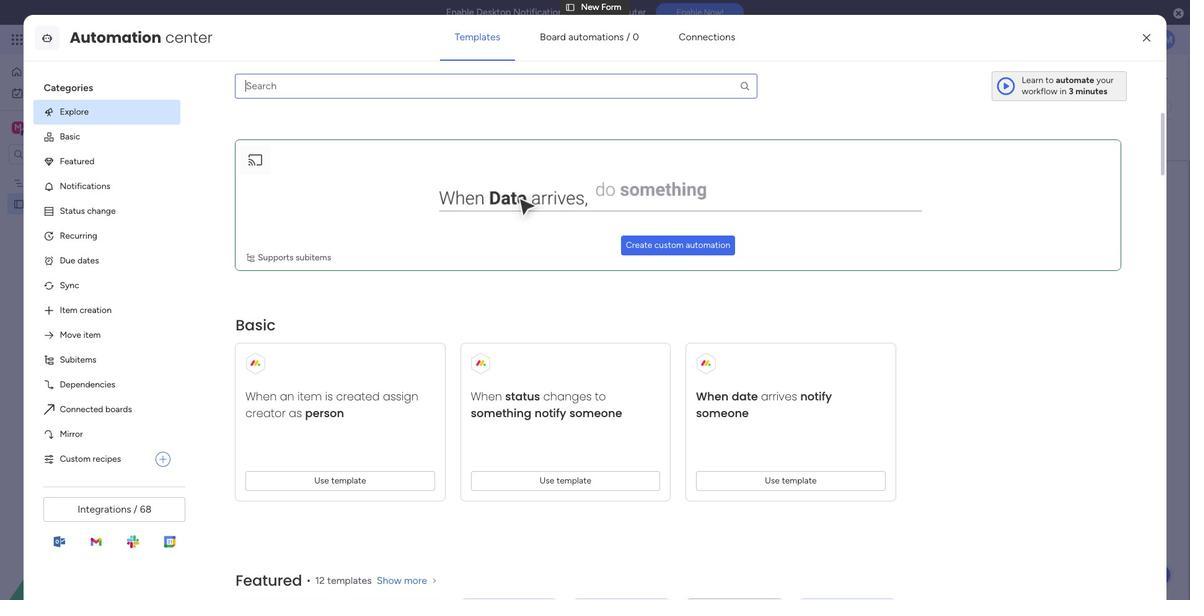 Task type: describe. For each thing, give the bounding box(es) containing it.
explore option
[[34, 100, 181, 125]]

powered
[[249, 133, 288, 145]]

board
[[540, 31, 566, 43]]

see plans image
[[206, 33, 217, 47]]

/ for invite / 1
[[1133, 73, 1136, 83]]

creator
[[246, 406, 286, 421]]

collapse board header image
[[1159, 102, 1169, 112]]

item
[[60, 305, 78, 316]]

move item option
[[34, 323, 181, 348]]

automate button
[[1075, 97, 1141, 117]]

use template button for person
[[246, 471, 435, 491]]

connections
[[679, 31, 736, 43]]

1 vertical spatial basic
[[236, 315, 276, 335]]

monday work management
[[55, 32, 193, 47]]

0 horizontal spatial form
[[49, 198, 69, 209]]

use template button for status
[[471, 471, 661, 491]]

1 horizontal spatial form
[[757, 263, 792, 284]]

show
[[377, 575, 402, 587]]

automate
[[1056, 75, 1095, 86]]

form for edit
[[211, 134, 229, 145]]

integrations / 68
[[78, 504, 152, 515]]

enable now! button
[[656, 3, 744, 22]]

templates button
[[440, 22, 515, 52]]

link
[[1126, 134, 1139, 144]]

enable for enable now!
[[677, 8, 702, 18]]

this
[[585, 7, 602, 18]]

to inside when status changes   to something notify someone
[[595, 389, 606, 404]]

work for monday
[[100, 32, 123, 47]]

dependencies
[[60, 379, 115, 390]]

select product image
[[11, 33, 24, 46]]

integrate button
[[950, 94, 1070, 120]]

integrations / 68 button
[[44, 497, 186, 522]]

edit form
[[193, 134, 229, 145]]

connected boards option
[[34, 397, 181, 422]]

lottie animation image
[[0, 475, 158, 600]]

created
[[337, 389, 380, 404]]

connected boards
[[60, 404, 132, 415]]

item creation option
[[34, 298, 181, 323]]

68
[[140, 504, 152, 515]]

template for status
[[557, 476, 592, 486]]

0 vertical spatial by
[[290, 133, 301, 145]]

on
[[570, 7, 583, 18]]

main workspace
[[29, 122, 102, 133]]

item inside move item "option"
[[83, 330, 101, 340]]

status change option
[[34, 199, 181, 224]]

person
[[306, 406, 345, 421]]

your inside your workflow in
[[1097, 75, 1114, 86]]

use for date
[[765, 476, 780, 486]]

in
[[1060, 86, 1067, 97]]

recipes
[[93, 454, 121, 464]]

automations
[[569, 31, 624, 43]]

subitems
[[296, 252, 332, 263]]

main
[[29, 122, 50, 133]]

integrate
[[971, 101, 1007, 112]]

monday
[[55, 32, 98, 47]]

recurring option
[[34, 224, 181, 249]]

create custom automation button
[[622, 236, 736, 255]]

1 horizontal spatial form
[[235, 64, 285, 92]]

3 minutes
[[1069, 86, 1108, 97]]

learn
[[1022, 75, 1044, 86]]

template for person
[[332, 476, 367, 486]]

mirror
[[60, 429, 83, 440]]

something
[[471, 406, 532, 421]]

work for my
[[43, 87, 61, 98]]

status
[[60, 206, 85, 216]]

1 vertical spatial your
[[720, 263, 753, 284]]

template for date
[[783, 476, 817, 486]]

connections button
[[664, 22, 751, 52]]

home option
[[7, 62, 151, 82]]

12 templates
[[316, 575, 372, 587]]

learn to automate
[[1022, 75, 1095, 86]]

create
[[626, 240, 653, 250]]

edit
[[193, 134, 208, 145]]

my work link
[[7, 83, 151, 103]]

basic inside option
[[60, 131, 80, 142]]

help button
[[1128, 565, 1171, 585]]

home
[[27, 66, 51, 77]]

automate
[[1097, 101, 1136, 112]]

1 horizontal spatial to
[[1046, 75, 1054, 86]]

add to favorites image
[[315, 72, 327, 84]]

help
[[1138, 569, 1160, 581]]

supports
[[258, 252, 294, 263]]

powered by
[[249, 133, 301, 145]]

use template for person
[[315, 476, 367, 486]]

move item
[[60, 330, 101, 340]]

center
[[165, 27, 213, 48]]

/ for integrations / 68
[[134, 504, 138, 515]]

status
[[506, 389, 541, 404]]

now!
[[704, 8, 724, 18]]

date
[[732, 389, 759, 404]]

Search for a column type search field
[[235, 74, 758, 99]]

templates
[[328, 575, 372, 587]]

when for when date arrives notify someone
[[697, 389, 729, 404]]

let's
[[562, 263, 593, 284]]

copy form link button
[[1059, 130, 1144, 149]]

use template button for date
[[697, 471, 886, 491]]

0 vertical spatial form
[[602, 2, 622, 12]]

enable desktop notifications on this computer
[[446, 7, 646, 18]]

12
[[316, 575, 325, 587]]

2 vertical spatial new form
[[29, 198, 69, 209]]

more
[[405, 575, 428, 587]]

change
[[87, 206, 116, 216]]

categories list box
[[34, 71, 191, 472]]

management
[[59, 177, 110, 188]]

1 horizontal spatial new form
[[189, 64, 285, 92]]

computer
[[604, 7, 646, 18]]

copy form link
[[1082, 134, 1139, 144]]

when status changes   to something notify someone
[[471, 389, 623, 421]]

featured inside option
[[60, 156, 95, 167]]

1 horizontal spatial notifications
[[514, 7, 568, 18]]

project management
[[29, 177, 110, 188]]

enable now!
[[677, 8, 724, 18]]

someone inside when status changes   to something notify someone
[[570, 406, 623, 421]]

workflow
[[1022, 86, 1058, 97]]

enable for enable desktop notifications on this computer
[[446, 7, 474, 18]]

board automations / 0 button
[[525, 22, 654, 52]]

when for when an item is created   assign creator as
[[246, 389, 277, 404]]

create custom automation
[[626, 240, 731, 250]]

automation
[[70, 27, 161, 48]]

due dates option
[[34, 249, 181, 273]]

3
[[1069, 86, 1074, 97]]

sync option
[[34, 273, 181, 298]]



Task type: vqa. For each thing, say whether or not it's contained in the screenshot.
"Explore" 'OPTION'
yes



Task type: locate. For each thing, give the bounding box(es) containing it.
0 horizontal spatial form
[[211, 134, 229, 145]]

connected
[[60, 404, 103, 415]]

featured left 12
[[236, 570, 303, 591]]

notify down changes
[[535, 406, 567, 421]]

dapulse close image
[[1174, 7, 1185, 20]]

1 use from the left
[[315, 476, 330, 486]]

subitems
[[60, 355, 97, 365]]

when up something
[[471, 389, 503, 404]]

to right changes
[[595, 389, 606, 404]]

3 when from the left
[[697, 389, 729, 404]]

building
[[657, 263, 716, 284]]

2 horizontal spatial use template
[[765, 476, 817, 486]]

arrives
[[762, 389, 798, 404]]

when
[[246, 389, 277, 404], [471, 389, 503, 404], [697, 389, 729, 404]]

1 use template button from the left
[[246, 471, 435, 491]]

new right public board image at the left top of page
[[29, 198, 47, 209]]

item left is in the left bottom of the page
[[298, 389, 322, 404]]

2 horizontal spatial new
[[581, 2, 600, 12]]

0
[[633, 31, 639, 43]]

when inside when status changes   to something notify someone
[[471, 389, 503, 404]]

invite
[[1109, 73, 1130, 83]]

categories
[[44, 82, 93, 94]]

public board image
[[13, 198, 25, 210]]

notifications inside option
[[60, 181, 110, 192]]

2 vertical spatial form
[[49, 198, 69, 209]]

my
[[29, 87, 40, 98]]

notify right arrives
[[801, 389, 833, 404]]

0 horizontal spatial to
[[595, 389, 606, 404]]

recurring
[[60, 231, 97, 241]]

0 horizontal spatial work
[[43, 87, 61, 98]]

notify inside when date arrives notify someone
[[801, 389, 833, 404]]

someone inside when date arrives notify someone
[[697, 406, 750, 421]]

an
[[280, 389, 295, 404]]

featured option
[[34, 149, 181, 174]]

1 horizontal spatial template
[[557, 476, 592, 486]]

when inside when an item is created   assign creator as
[[246, 389, 277, 404]]

let's start by building your form
[[562, 263, 792, 284]]

item inside when an item is created   assign creator as
[[298, 389, 322, 404]]

enable inside button
[[677, 8, 702, 18]]

activity
[[1027, 73, 1057, 83]]

0 horizontal spatial notifications
[[60, 181, 110, 192]]

2 horizontal spatial when
[[697, 389, 729, 404]]

1 vertical spatial /
[[1133, 73, 1136, 83]]

0 vertical spatial item
[[83, 330, 101, 340]]

desktop
[[477, 7, 511, 18]]

0 horizontal spatial new
[[29, 198, 47, 209]]

2 use template button from the left
[[471, 471, 661, 491]]

2 use from the left
[[540, 476, 555, 486]]

new form
[[581, 2, 622, 12], [189, 64, 285, 92], [29, 198, 69, 209]]

0 horizontal spatial item
[[83, 330, 101, 340]]

3 use template from the left
[[765, 476, 817, 486]]

1 vertical spatial new
[[189, 64, 231, 92]]

when inside when date arrives notify someone
[[697, 389, 729, 404]]

changes
[[544, 389, 592, 404]]

0 vertical spatial your
[[1097, 75, 1114, 86]]

by right powered
[[290, 133, 301, 145]]

2 horizontal spatial form
[[602, 2, 622, 12]]

1 horizontal spatial work
[[100, 32, 123, 47]]

1 vertical spatial item
[[298, 389, 322, 404]]

edit form button
[[188, 130, 234, 150]]

0 horizontal spatial use template
[[315, 476, 367, 486]]

jeremy miller image
[[1156, 30, 1176, 50]]

categories heading
[[34, 71, 181, 100]]

management
[[125, 32, 193, 47]]

0 vertical spatial basic
[[60, 131, 80, 142]]

when for when status changes   to something notify someone
[[471, 389, 503, 404]]

1 horizontal spatial your
[[1097, 75, 1114, 86]]

0 horizontal spatial use template button
[[246, 471, 435, 491]]

work right my
[[43, 87, 61, 98]]

1 horizontal spatial item
[[298, 389, 322, 404]]

notify
[[801, 389, 833, 404], [535, 406, 567, 421]]

1 vertical spatial form
[[235, 64, 285, 92]]

1 horizontal spatial new
[[189, 64, 231, 92]]

custom recipes
[[60, 454, 121, 464]]

1 when from the left
[[246, 389, 277, 404]]

explore
[[60, 107, 89, 117]]

0 horizontal spatial template
[[332, 476, 367, 486]]

dependencies option
[[34, 373, 181, 397]]

workspace image
[[12, 121, 24, 135]]

1 horizontal spatial featured
[[236, 570, 303, 591]]

1 vertical spatial featured
[[236, 570, 303, 591]]

1 vertical spatial by
[[635, 263, 653, 284]]

mirror option
[[34, 422, 181, 447]]

2 horizontal spatial use
[[765, 476, 780, 486]]

2 template from the left
[[557, 476, 592, 486]]

new form up automations
[[581, 2, 622, 12]]

use for status
[[540, 476, 555, 486]]

use template
[[315, 476, 367, 486], [540, 476, 592, 486], [765, 476, 817, 486]]

0 horizontal spatial new form
[[29, 198, 69, 209]]

None search field
[[235, 74, 758, 99]]

1 template from the left
[[332, 476, 367, 486]]

2 horizontal spatial new form
[[581, 2, 622, 12]]

as
[[289, 406, 302, 421]]

0 horizontal spatial when
[[246, 389, 277, 404]]

1 horizontal spatial by
[[635, 263, 653, 284]]

new form down see plans image
[[189, 64, 285, 92]]

templates
[[455, 31, 501, 43]]

sync
[[60, 280, 79, 291]]

workspace selection element
[[12, 120, 104, 136]]

enable
[[446, 7, 474, 18], [677, 8, 702, 18]]

basic option
[[34, 125, 181, 149]]

form right "this"
[[602, 2, 622, 12]]

2 horizontal spatial /
[[1133, 73, 1136, 83]]

1 horizontal spatial when
[[471, 389, 503, 404]]

use template for status
[[540, 476, 592, 486]]

1 someone from the left
[[570, 406, 623, 421]]

new down see plans image
[[189, 64, 231, 92]]

Search in workspace field
[[26, 147, 104, 162]]

1 horizontal spatial /
[[627, 31, 631, 43]]

3 template from the left
[[783, 476, 817, 486]]

when date arrives notify someone
[[697, 389, 833, 421]]

2 someone from the left
[[697, 406, 750, 421]]

to up workflow
[[1046, 75, 1054, 86]]

due
[[60, 255, 75, 266]]

2 vertical spatial new
[[29, 198, 47, 209]]

form down 'project management'
[[49, 198, 69, 209]]

list box containing project management
[[0, 170, 158, 382]]

2 when from the left
[[471, 389, 503, 404]]

lottie animation element
[[0, 475, 158, 600]]

0 vertical spatial notify
[[801, 389, 833, 404]]

2 horizontal spatial template
[[783, 476, 817, 486]]

boards
[[105, 404, 132, 415]]

list box
[[0, 170, 158, 382]]

/ left 1
[[1133, 73, 1136, 83]]

custom recipes option
[[34, 447, 151, 472]]

/
[[627, 31, 631, 43], [1133, 73, 1136, 83], [134, 504, 138, 515]]

enable left now! at the top of the page
[[677, 8, 702, 18]]

new form down project
[[29, 198, 69, 209]]

invite / 1 button
[[1086, 68, 1147, 88]]

status change
[[60, 206, 116, 216]]

item right move
[[83, 330, 101, 340]]

your workflow in
[[1022, 75, 1114, 97]]

1 horizontal spatial notify
[[801, 389, 833, 404]]

1 horizontal spatial use template
[[540, 476, 592, 486]]

template
[[332, 476, 367, 486], [557, 476, 592, 486], [783, 476, 817, 486]]

new
[[581, 2, 600, 12], [189, 64, 231, 92], [29, 198, 47, 209]]

activity button
[[1022, 68, 1081, 88]]

1 use template from the left
[[315, 476, 367, 486]]

1 vertical spatial notify
[[535, 406, 567, 421]]

new up board automations / 0 at the top of the page
[[581, 2, 600, 12]]

notifications up board
[[514, 7, 568, 18]]

2 horizontal spatial use template button
[[697, 471, 886, 491]]

someone
[[570, 406, 623, 421], [697, 406, 750, 421]]

0 vertical spatial new form
[[581, 2, 622, 12]]

1 horizontal spatial basic
[[236, 315, 276, 335]]

search image
[[740, 81, 751, 92]]

0 horizontal spatial by
[[290, 133, 301, 145]]

work inside option
[[43, 87, 61, 98]]

show more
[[377, 575, 428, 587]]

2 use template from the left
[[540, 476, 592, 486]]

1 horizontal spatial someone
[[697, 406, 750, 421]]

0 vertical spatial work
[[100, 32, 123, 47]]

by down create
[[635, 263, 653, 284]]

subitems option
[[34, 348, 181, 373]]

copy
[[1082, 134, 1103, 144]]

integrations
[[78, 504, 131, 515]]

when up "creator"
[[246, 389, 277, 404]]

item
[[83, 330, 101, 340], [298, 389, 322, 404]]

2 vertical spatial /
[[134, 504, 138, 515]]

move
[[60, 330, 81, 340]]

assign
[[383, 389, 419, 404]]

0 vertical spatial notifications
[[514, 7, 568, 18]]

0 horizontal spatial /
[[134, 504, 138, 515]]

featured up 'project management'
[[60, 156, 95, 167]]

notifications option
[[34, 174, 181, 199]]

1 horizontal spatial use template button
[[471, 471, 661, 491]]

someone down changes
[[570, 406, 623, 421]]

use for person
[[315, 476, 330, 486]]

automation
[[686, 240, 731, 250]]

0 vertical spatial featured
[[60, 156, 95, 167]]

0 horizontal spatial featured
[[60, 156, 95, 167]]

work right the monday
[[100, 32, 123, 47]]

New Form field
[[185, 64, 288, 92]]

board automations / 0
[[540, 31, 639, 43]]

0 vertical spatial new
[[581, 2, 600, 12]]

my work option
[[7, 83, 151, 103]]

0 horizontal spatial notify
[[535, 406, 567, 421]]

dates
[[77, 255, 99, 266]]

creation
[[80, 305, 112, 316]]

0 horizontal spatial someone
[[570, 406, 623, 421]]

notify inside when status changes   to something notify someone
[[535, 406, 567, 421]]

work
[[100, 32, 123, 47], [43, 87, 61, 98]]

form for copy
[[1105, 134, 1124, 144]]

someone down date at bottom
[[697, 406, 750, 421]]

your down the automation
[[720, 263, 753, 284]]

show more link
[[377, 575, 440, 587]]

minutes
[[1076, 86, 1108, 97]]

0 horizontal spatial basic
[[60, 131, 80, 142]]

0 horizontal spatial your
[[720, 263, 753, 284]]

0 vertical spatial to
[[1046, 75, 1054, 86]]

option
[[0, 171, 158, 174]]

0 horizontal spatial enable
[[446, 7, 474, 18]]

0 vertical spatial /
[[627, 31, 631, 43]]

enable up templates at the left
[[446, 7, 474, 18]]

show board description image
[[294, 72, 309, 84]]

use template button
[[246, 471, 435, 491], [471, 471, 661, 491], [697, 471, 886, 491]]

use
[[315, 476, 330, 486], [540, 476, 555, 486], [765, 476, 780, 486]]

to
[[1046, 75, 1054, 86], [595, 389, 606, 404]]

use template for date
[[765, 476, 817, 486]]

1 horizontal spatial enable
[[677, 8, 702, 18]]

1 vertical spatial to
[[595, 389, 606, 404]]

3 use template button from the left
[[697, 471, 886, 491]]

due dates
[[60, 255, 99, 266]]

notifications up status change
[[60, 181, 110, 192]]

workforms logo image
[[306, 130, 376, 150]]

1
[[1138, 73, 1142, 83]]

1 horizontal spatial use
[[540, 476, 555, 486]]

/ inside button
[[134, 504, 138, 515]]

1 vertical spatial notifications
[[60, 181, 110, 192]]

1 vertical spatial new form
[[189, 64, 285, 92]]

notifications
[[514, 7, 568, 18], [60, 181, 110, 192]]

form
[[602, 2, 622, 12], [235, 64, 285, 92], [49, 198, 69, 209]]

form left the show board description image
[[235, 64, 285, 92]]

my work
[[29, 87, 61, 98]]

when left date at bottom
[[697, 389, 729, 404]]

0 horizontal spatial use
[[315, 476, 330, 486]]

1 vertical spatial work
[[43, 87, 61, 98]]

custom
[[655, 240, 684, 250]]

home link
[[7, 62, 151, 82]]

/ left 0
[[627, 31, 631, 43]]

your up minutes
[[1097, 75, 1114, 86]]

item creation
[[60, 305, 112, 316]]

3 use from the left
[[765, 476, 780, 486]]

/ left 68
[[134, 504, 138, 515]]

2 horizontal spatial form
[[1105, 134, 1124, 144]]



